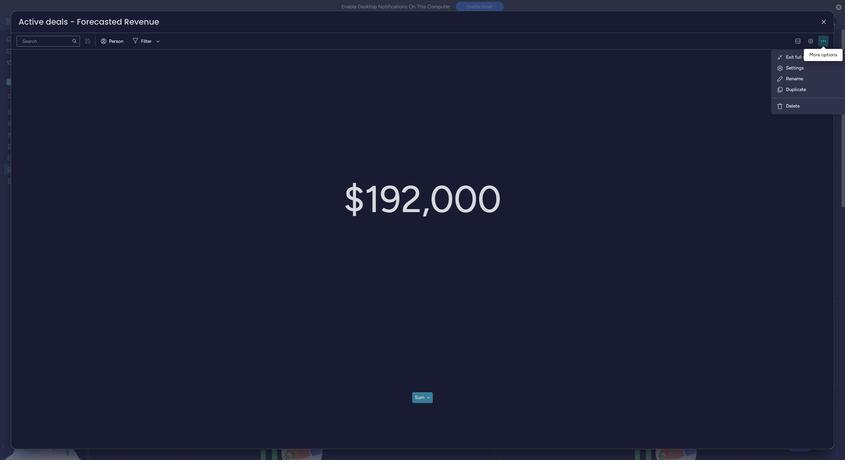 Task type: describe. For each thing, give the bounding box(es) containing it.
filter
[[141, 38, 152, 44]]

duplicate image
[[777, 86, 784, 93]]

deals
[[46, 16, 68, 27]]

public board image
[[7, 178, 14, 184]]

Sales Dashboard field
[[100, 33, 194, 48]]

christina overa image
[[827, 16, 838, 27]]

exit full screen
[[787, 54, 818, 60]]

my
[[15, 48, 21, 54]]

revenue
[[124, 16, 159, 27]]

duplicate
[[787, 87, 807, 93]]

computer
[[428, 4, 451, 10]]

dapulse x slim image
[[823, 19, 827, 24]]

c button
[[5, 76, 67, 88]]

angle down image
[[428, 396, 431, 401]]

share
[[803, 37, 815, 43]]

delete image
[[777, 103, 784, 110]]

more
[[810, 52, 821, 58]]

more dots image
[[822, 39, 827, 44]]

search image
[[72, 38, 77, 44]]

more options
[[810, 52, 838, 58]]

v2 settings line image
[[809, 39, 814, 44]]

enable now!
[[467, 4, 493, 10]]

enable desktop notifications on this computer
[[342, 4, 451, 10]]

menu containing exit full screen
[[772, 49, 846, 114]]

select product image
[[6, 18, 13, 25]]

sales dashboard
[[102, 33, 192, 48]]

arrow down image
[[154, 37, 162, 45]]

monday sales crm
[[30, 18, 81, 25]]

see plans button
[[85, 17, 118, 27]]

forecasted
[[77, 16, 122, 27]]

Active deals - Forecasted Revenue field
[[17, 16, 161, 27]]

desktop
[[358, 4, 377, 10]]

sales dashboard banner
[[89, 30, 843, 68]]

sales
[[102, 33, 130, 48]]

see
[[94, 19, 102, 24]]

help
[[794, 444, 806, 450]]

sum
[[415, 395, 425, 401]]

v2 split view image
[[796, 39, 801, 44]]

see plans
[[94, 19, 115, 24]]

this
[[417, 4, 426, 10]]



Task type: locate. For each thing, give the bounding box(es) containing it.
on
[[409, 4, 416, 10]]

now!
[[482, 4, 493, 10]]

home
[[16, 36, 28, 42]]

full
[[796, 54, 802, 60]]

crm
[[69, 18, 81, 25]]

exit full screen image
[[777, 54, 784, 61]]

Filter dashboard by text search field
[[201, 54, 265, 65]]

exit
[[787, 54, 795, 60]]

options
[[822, 52, 838, 58]]

monday
[[30, 18, 53, 25]]

active
[[19, 16, 44, 27]]

enable left now!
[[467, 4, 481, 10]]

home button
[[4, 34, 73, 45]]

sales
[[55, 18, 68, 25]]

Filter dashboard by text search field
[[17, 36, 80, 47]]

share button
[[791, 35, 818, 46]]

enable for enable desktop notifications on this computer
[[342, 4, 357, 10]]

person button
[[98, 36, 128, 47]]

rename
[[787, 76, 804, 82]]

active deals - forecasted revenue
[[19, 16, 159, 27]]

dashboard
[[133, 33, 192, 48]]

lottie animation image
[[0, 392, 86, 461]]

delete
[[787, 103, 801, 109]]

person
[[109, 38, 124, 44]]

workspace image
[[6, 78, 13, 86]]

filter button
[[130, 36, 162, 47]]

c
[[8, 79, 11, 85]]

work
[[23, 48, 33, 54]]

help button
[[789, 441, 812, 453]]

option
[[0, 106, 86, 107]]

rename image
[[777, 76, 784, 82]]

enable inside enable now! button
[[467, 4, 481, 10]]

-
[[70, 16, 75, 27]]

sum button
[[413, 393, 433, 404]]

lottie animation element
[[0, 392, 86, 461]]

mass email tracking image
[[6, 59, 13, 66]]

settings
[[787, 65, 805, 71]]

enable
[[342, 4, 357, 10], [467, 4, 481, 10]]

screen
[[804, 54, 818, 60]]

my work
[[15, 48, 33, 54]]

my work button
[[4, 45, 73, 56]]

notifications
[[378, 4, 408, 10]]

public dashboard image
[[7, 166, 14, 173]]

plans
[[103, 19, 115, 24]]

enable for enable now!
[[467, 4, 481, 10]]

list box
[[0, 105, 86, 278]]

$192,000
[[344, 177, 502, 222]]

dapulse close image
[[837, 4, 843, 11]]

settings image
[[777, 65, 784, 72]]

1 horizontal spatial enable
[[467, 4, 481, 10]]

None search field
[[17, 36, 80, 47]]

enable left desktop
[[342, 4, 357, 10]]

0 horizontal spatial enable
[[342, 4, 357, 10]]

menu
[[772, 49, 846, 114]]

enable now! button
[[456, 2, 504, 12]]



Task type: vqa. For each thing, say whether or not it's contained in the screenshot.
Activity popup button
no



